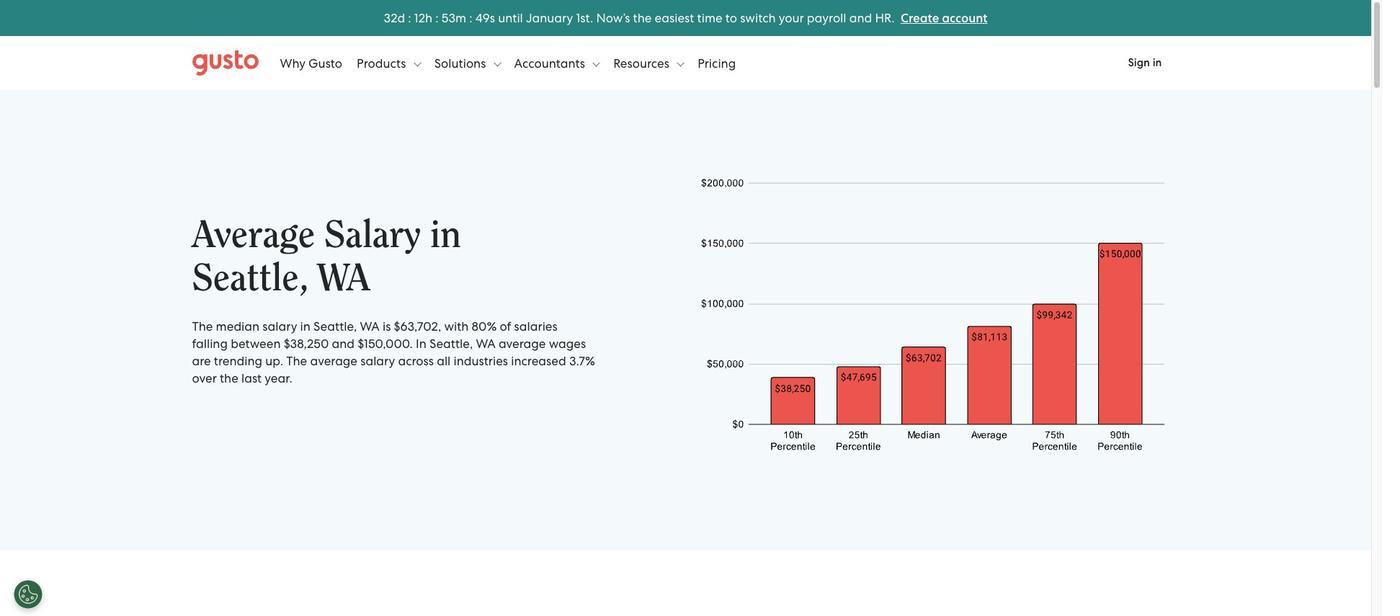 Task type: locate. For each thing, give the bounding box(es) containing it.
now's
[[596, 10, 630, 25]]

0 vertical spatial in
[[1153, 56, 1162, 69]]

seattle,
[[192, 259, 308, 298], [314, 319, 357, 334], [430, 336, 473, 351]]

0 horizontal spatial average
[[310, 354, 358, 368]]

and
[[850, 10, 872, 25], [332, 336, 355, 351]]

until
[[498, 10, 523, 25]]

0 horizontal spatial in
[[300, 319, 311, 334]]

average down salaries
[[499, 336, 546, 351]]

1 vertical spatial in
[[430, 216, 461, 254]]

wa down 80%
[[476, 336, 496, 351]]

main element
[[192, 41, 1180, 85]]

seattle, down average
[[192, 259, 308, 298]]

in
[[416, 336, 427, 351]]

accountants button
[[514, 41, 600, 85]]

average down $38,250
[[310, 354, 358, 368]]

5
[[442, 10, 449, 25]]

1 horizontal spatial the
[[286, 354, 307, 368]]

are
[[192, 354, 211, 368]]

m :
[[456, 10, 473, 25]]

the down $38,250
[[286, 354, 307, 368]]

in
[[1153, 56, 1162, 69], [430, 216, 461, 254], [300, 319, 311, 334]]

the right now's
[[633, 10, 652, 25]]

why gusto
[[280, 56, 342, 70]]

the median salary in seattle, wa is $63,702, with 80% of salaries falling between $38,250 and $150,000. in seattle, wa average wages are trending up. the average salary across all industries increased 3.7% over the last year.
[[192, 319, 595, 385]]

1 horizontal spatial 3
[[449, 10, 456, 25]]

1 horizontal spatial and
[[850, 10, 872, 25]]

1 horizontal spatial salary
[[361, 354, 395, 368]]

2
[[391, 10, 398, 25], [419, 10, 425, 25]]

2 horizontal spatial in
[[1153, 56, 1162, 69]]

2 vertical spatial in
[[300, 319, 311, 334]]

the
[[192, 319, 213, 334], [286, 354, 307, 368]]

$150,000.
[[358, 336, 413, 351]]

why
[[280, 56, 306, 70]]

seattle, down 'with'
[[430, 336, 473, 351]]

2 horizontal spatial seattle,
[[430, 336, 473, 351]]

2 right d :
[[419, 10, 425, 25]]

sign in
[[1128, 56, 1162, 69]]

0 horizontal spatial 3
[[384, 10, 391, 25]]

resources
[[614, 56, 673, 70]]

in inside the median salary in seattle, wa is $63,702, with 80% of salaries falling between $38,250 and $150,000. in seattle, wa average wages are trending up. the average salary across all industries increased 3.7% over the last year.
[[300, 319, 311, 334]]

1 horizontal spatial in
[[430, 216, 461, 254]]

online payroll services, hr, and benefits | gusto image
[[192, 50, 258, 76]]

2 left 1
[[391, 10, 398, 25]]

wa
[[317, 259, 370, 298], [360, 319, 380, 334], [476, 336, 496, 351]]

and left hr.
[[850, 10, 872, 25]]

account
[[942, 10, 988, 26]]

pricing link
[[698, 41, 736, 85]]

1 vertical spatial the
[[286, 354, 307, 368]]

all
[[437, 354, 451, 368]]

0 vertical spatial average
[[499, 336, 546, 351]]

0 vertical spatial the
[[633, 10, 652, 25]]

0 horizontal spatial the
[[192, 319, 213, 334]]

average
[[499, 336, 546, 351], [310, 354, 358, 368]]

2 vertical spatial wa
[[476, 336, 496, 351]]

why gusto link
[[280, 41, 342, 85]]

0 vertical spatial the
[[192, 319, 213, 334]]

0 horizontal spatial and
[[332, 336, 355, 351]]

1 horizontal spatial the
[[633, 10, 652, 25]]

and right $38,250
[[332, 336, 355, 351]]

products
[[357, 56, 409, 70]]

1st.
[[576, 10, 593, 25]]

seattle, up $38,250
[[314, 319, 357, 334]]

0 vertical spatial wa
[[317, 259, 370, 298]]

the down 'trending'
[[220, 371, 238, 385]]

3 left d :
[[384, 10, 391, 25]]

wa left is at left
[[360, 319, 380, 334]]

time
[[697, 10, 723, 25]]

up.
[[265, 354, 283, 368]]

0 vertical spatial and
[[850, 10, 872, 25]]

d :
[[398, 10, 411, 25]]

salaries
[[514, 319, 558, 334]]

1 vertical spatial salary
[[361, 354, 395, 368]]

the inside the median salary in seattle, wa is $63,702, with 80% of salaries falling between $38,250 and $150,000. in seattle, wa average wages are trending up. the average salary across all industries increased 3.7% over the last year.
[[220, 371, 238, 385]]

wages
[[549, 336, 586, 351]]

3.7%
[[569, 354, 595, 368]]

0 horizontal spatial 2
[[391, 10, 398, 25]]

salary
[[263, 319, 297, 334], [361, 354, 395, 368]]

0 vertical spatial seattle,
[[192, 259, 308, 298]]

sign
[[1128, 56, 1150, 69]]

salary up the between
[[263, 319, 297, 334]]

the
[[633, 10, 652, 25], [220, 371, 238, 385]]

main content
[[0, 90, 1372, 616]]

and inside the median salary in seattle, wa is $63,702, with 80% of salaries falling between $38,250 and $150,000. in seattle, wa average wages are trending up. the average salary across all industries increased 3.7% over the last year.
[[332, 336, 355, 351]]

january
[[526, 10, 573, 25]]

salary down the '$150,000.'
[[361, 354, 395, 368]]

easiest
[[655, 10, 694, 25]]

2 vertical spatial seattle,
[[430, 336, 473, 351]]

3 right h :
[[449, 10, 456, 25]]

1 horizontal spatial 2
[[419, 10, 425, 25]]

1 vertical spatial and
[[332, 336, 355, 351]]

average salary in seattle, wa
[[192, 216, 461, 298]]

0 horizontal spatial the
[[220, 371, 238, 385]]

wa down salary
[[317, 259, 370, 298]]

switch
[[740, 10, 776, 25]]

0 horizontal spatial salary
[[263, 319, 297, 334]]

1 horizontal spatial seattle,
[[314, 319, 357, 334]]

1 horizontal spatial average
[[499, 336, 546, 351]]

$63,702,
[[394, 319, 441, 334]]

the up "falling"
[[192, 319, 213, 334]]

hr.
[[875, 10, 895, 25]]

over
[[192, 371, 217, 385]]

3
[[384, 10, 391, 25], [449, 10, 456, 25]]

0 vertical spatial salary
[[263, 319, 297, 334]]

with
[[444, 319, 469, 334]]

0 horizontal spatial seattle,
[[192, 259, 308, 298]]

1 vertical spatial the
[[220, 371, 238, 385]]



Task type: vqa. For each thing, say whether or not it's contained in the screenshot.
How associated with How Gusto works
no



Task type: describe. For each thing, give the bounding box(es) containing it.
4
[[476, 10, 483, 25]]

wa inside 'average salary in seattle, wa'
[[317, 259, 370, 298]]

9
[[483, 10, 490, 25]]

2 2 from the left
[[419, 10, 425, 25]]

1
[[414, 10, 419, 25]]

year.
[[265, 371, 292, 385]]

and inside 3 2 d : 1 2 h : 5 3 m : 4 9 s until january 1st. now's the easiest time to switch your payroll and hr. create account
[[850, 10, 872, 25]]

main content containing average salary in
[[0, 90, 1372, 616]]

of
[[500, 319, 511, 334]]

falling
[[192, 336, 228, 351]]

$38,250
[[284, 336, 329, 351]]

create
[[901, 10, 939, 26]]

solutions
[[434, 56, 489, 70]]

gusto
[[309, 56, 342, 70]]

in inside 'average salary in seattle, wa'
[[430, 216, 461, 254]]

1 vertical spatial wa
[[360, 319, 380, 334]]

solutions button
[[434, 41, 501, 85]]

3 2 d : 1 2 h : 5 3 m : 4 9 s until january 1st. now's the easiest time to switch your payroll and hr. create account
[[384, 10, 988, 26]]

is
[[383, 319, 391, 334]]

1 2 from the left
[[391, 10, 398, 25]]

your
[[779, 10, 804, 25]]

payroll
[[807, 10, 847, 25]]

products button
[[357, 41, 421, 85]]

accountants
[[514, 56, 588, 70]]

salary
[[324, 216, 421, 254]]

across
[[398, 354, 434, 368]]

1 3 from the left
[[384, 10, 391, 25]]

to
[[726, 10, 737, 25]]

increased
[[511, 354, 566, 368]]

2 3 from the left
[[449, 10, 456, 25]]

the inside 3 2 d : 1 2 h : 5 3 m : 4 9 s until january 1st. now's the easiest time to switch your payroll and hr. create account
[[633, 10, 652, 25]]

last
[[241, 371, 262, 385]]

average
[[192, 216, 315, 254]]

industries
[[454, 354, 508, 368]]

trending
[[214, 354, 262, 368]]

h :
[[425, 10, 439, 25]]

resources button
[[614, 41, 685, 85]]

seattle, inside 'average salary in seattle, wa'
[[192, 259, 308, 298]]

s
[[490, 10, 495, 25]]

median
[[216, 319, 260, 334]]

1 vertical spatial average
[[310, 354, 358, 368]]

1 vertical spatial seattle,
[[314, 319, 357, 334]]

pricing
[[698, 56, 736, 70]]

between
[[231, 336, 281, 351]]

sign in link
[[1111, 47, 1180, 79]]

80%
[[472, 319, 497, 334]]

create account link
[[901, 10, 988, 26]]



